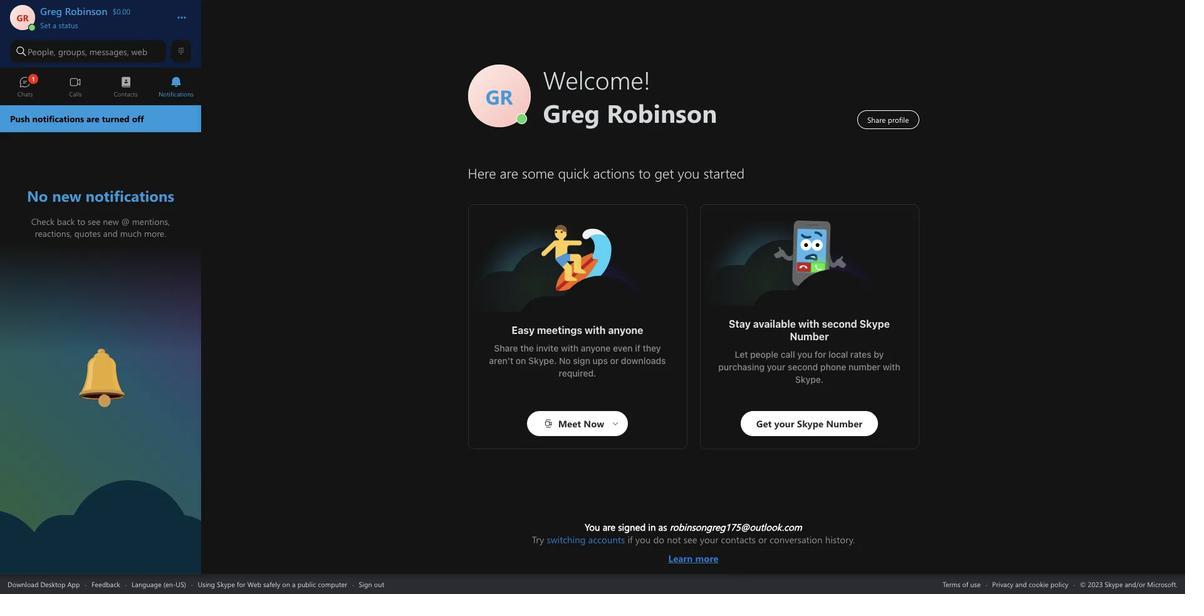 Task type: vqa. For each thing, say whether or not it's contained in the screenshot.
use
yes



Task type: locate. For each thing, give the bounding box(es) containing it.
feedback link
[[91, 580, 120, 589]]

people, groups, messages, web button
[[10, 40, 166, 63]]

1 horizontal spatial you
[[798, 349, 813, 360]]

skype up by
[[860, 319, 890, 330]]

privacy and cookie policy
[[993, 580, 1069, 589]]

0 horizontal spatial second
[[788, 362, 818, 372]]

download desktop app
[[8, 580, 80, 589]]

with up no
[[561, 343, 579, 354]]

0 horizontal spatial you
[[636, 534, 651, 546]]

for left web
[[237, 580, 246, 589]]

for left local
[[815, 349, 827, 360]]

try
[[532, 534, 544, 546]]

0 horizontal spatial for
[[237, 580, 246, 589]]

1 vertical spatial you
[[636, 534, 651, 546]]

skype. inside let people call you for local rates by purchasing your second phone number with skype.
[[796, 374, 824, 385]]

1 horizontal spatial on
[[516, 356, 526, 366]]

if
[[635, 343, 641, 354], [628, 534, 633, 546]]

0 horizontal spatial skype.
[[529, 356, 557, 366]]

0 vertical spatial or
[[610, 356, 619, 366]]

1 horizontal spatial second
[[822, 319, 858, 330]]

anyone inside the share the invite with anyone even if they aren't on skype. no sign ups or downloads required.
[[581, 343, 611, 354]]

public
[[298, 580, 316, 589]]

on inside the share the invite with anyone even if they aren't on skype. no sign ups or downloads required.
[[516, 356, 526, 366]]

with inside the share the invite with anyone even if they aren't on skype. no sign ups or downloads required.
[[561, 343, 579, 354]]

sign
[[573, 356, 591, 366]]

signed
[[618, 521, 646, 534]]

1 vertical spatial anyone
[[581, 343, 611, 354]]

switching
[[547, 534, 586, 546]]

1 horizontal spatial or
[[759, 534, 768, 546]]

on right safely
[[282, 580, 290, 589]]

you
[[798, 349, 813, 360], [636, 534, 651, 546]]

the
[[521, 343, 534, 354]]

as
[[659, 521, 668, 534]]

0 vertical spatial for
[[815, 349, 827, 360]]

1 horizontal spatial for
[[815, 349, 827, 360]]

privacy and cookie policy link
[[993, 580, 1069, 589]]

no
[[559, 356, 571, 366]]

you
[[585, 521, 600, 534]]

your
[[767, 362, 786, 372], [700, 534, 719, 546]]

your right see
[[700, 534, 719, 546]]

let
[[735, 349, 748, 360]]

and
[[1016, 580, 1027, 589]]

with down by
[[883, 362, 901, 372]]

skype
[[860, 319, 890, 330], [217, 580, 235, 589]]

1 horizontal spatial skype.
[[796, 374, 824, 385]]

on down the
[[516, 356, 526, 366]]

aren't
[[489, 356, 514, 366]]

meetings
[[537, 325, 583, 336]]

0 vertical spatial second
[[822, 319, 858, 330]]

1 vertical spatial skype.
[[796, 374, 824, 385]]

0 vertical spatial you
[[798, 349, 813, 360]]

if up downloads
[[635, 343, 641, 354]]

you left do at the right
[[636, 534, 651, 546]]

language (en-us) link
[[132, 580, 186, 589]]

0 horizontal spatial a
[[53, 20, 57, 30]]

learn
[[669, 552, 693, 565]]

0 vertical spatial a
[[53, 20, 57, 30]]

web
[[131, 45, 147, 57]]

if inside try switching accounts if you do not see your contacts or conversation history. learn more
[[628, 534, 633, 546]]

skype right 'using'
[[217, 580, 235, 589]]

set a status
[[40, 20, 78, 30]]

0 horizontal spatial skype
[[217, 580, 235, 589]]

0 vertical spatial on
[[516, 356, 526, 366]]

1 vertical spatial your
[[700, 534, 719, 546]]

0 horizontal spatial or
[[610, 356, 619, 366]]

or
[[610, 356, 619, 366], [759, 534, 768, 546]]

with up number
[[799, 319, 820, 330]]

1 vertical spatial for
[[237, 580, 246, 589]]

policy
[[1051, 580, 1069, 589]]

second up local
[[822, 319, 858, 330]]

terms
[[943, 580, 961, 589]]

second
[[822, 319, 858, 330], [788, 362, 818, 372]]

cookie
[[1029, 580, 1049, 589]]

or right ups
[[610, 356, 619, 366]]

in
[[649, 521, 656, 534]]

0 horizontal spatial if
[[628, 534, 633, 546]]

sign out
[[359, 580, 385, 589]]

anyone
[[608, 325, 644, 336], [581, 343, 611, 354]]

accounts
[[589, 534, 625, 546]]

anyone up ups
[[581, 343, 611, 354]]

0 vertical spatial skype.
[[529, 356, 557, 366]]

second inside stay available with second skype number
[[822, 319, 858, 330]]

set
[[40, 20, 51, 30]]

anyone up even
[[608, 325, 644, 336]]

1 vertical spatial or
[[759, 534, 768, 546]]

groups,
[[58, 45, 87, 57]]

sign
[[359, 580, 372, 589]]

1 vertical spatial second
[[788, 362, 818, 372]]

tab list
[[0, 71, 201, 105]]

available
[[754, 319, 796, 330]]

skype. down 'invite'
[[529, 356, 557, 366]]

stay
[[729, 319, 751, 330]]

1 vertical spatial a
[[292, 580, 296, 589]]

a
[[53, 20, 57, 30], [292, 580, 296, 589]]

you right call
[[798, 349, 813, 360]]

0 vertical spatial if
[[635, 343, 641, 354]]

a left public
[[292, 580, 296, 589]]

on
[[516, 356, 526, 366], [282, 580, 290, 589]]

if right accounts
[[628, 534, 633, 546]]

local
[[829, 349, 849, 360]]

a right set
[[53, 20, 57, 30]]

share the invite with anyone even if they aren't on skype. no sign ups or downloads required.
[[489, 343, 669, 379]]

1 horizontal spatial your
[[767, 362, 786, 372]]

even
[[613, 343, 633, 354]]

set a status button
[[40, 18, 164, 30]]

1 horizontal spatial skype
[[860, 319, 890, 330]]

whosthis
[[772, 218, 811, 231]]

second down call
[[788, 362, 818, 372]]

app
[[67, 580, 80, 589]]

number
[[790, 331, 829, 342]]

try switching accounts if you do not see your contacts or conversation history. learn more
[[532, 534, 856, 565]]

your down call
[[767, 362, 786, 372]]

1 vertical spatial on
[[282, 580, 290, 589]]

computer
[[318, 580, 348, 589]]

purchasing
[[719, 362, 765, 372]]

ups
[[593, 356, 608, 366]]

contacts
[[722, 534, 756, 546]]

or right contacts
[[759, 534, 768, 546]]

0 vertical spatial skype
[[860, 319, 890, 330]]

skype. down 'phone'
[[796, 374, 824, 385]]

by
[[874, 349, 884, 360]]

1 vertical spatial if
[[628, 534, 633, 546]]

0 vertical spatial your
[[767, 362, 786, 372]]

0 horizontal spatial your
[[700, 534, 719, 546]]

1 horizontal spatial if
[[635, 343, 641, 354]]

using skype for web safely on a public computer link
[[198, 580, 348, 589]]

see
[[684, 534, 698, 546]]

messages,
[[90, 45, 129, 57]]

skype.
[[529, 356, 557, 366], [796, 374, 824, 385]]

if inside the share the invite with anyone even if they aren't on skype. no sign ups or downloads required.
[[635, 343, 641, 354]]



Task type: describe. For each thing, give the bounding box(es) containing it.
mansurfer
[[540, 224, 585, 237]]

skype. inside the share the invite with anyone even if they aren't on skype. no sign ups or downloads required.
[[529, 356, 557, 366]]

use
[[971, 580, 981, 589]]

using skype for web safely on a public computer
[[198, 580, 348, 589]]

using
[[198, 580, 215, 589]]

not
[[667, 534, 681, 546]]

history.
[[826, 534, 856, 546]]

stay available with second skype number
[[729, 319, 893, 342]]

people,
[[28, 45, 56, 57]]

call
[[781, 349, 796, 360]]

language
[[132, 580, 162, 589]]

terms of use
[[943, 580, 981, 589]]

they
[[643, 343, 661, 354]]

status
[[59, 20, 78, 30]]

required.
[[559, 368, 597, 379]]

safely
[[263, 580, 281, 589]]

your inside let people call you for local rates by purchasing your second phone number with skype.
[[767, 362, 786, 372]]

with inside stay available with second skype number
[[799, 319, 820, 330]]

(en-
[[163, 580, 176, 589]]

skype inside stay available with second skype number
[[860, 319, 890, 330]]

let people call you for local rates by purchasing your second phone number with skype.
[[719, 349, 903, 385]]

desktop
[[40, 580, 66, 589]]

privacy
[[993, 580, 1014, 589]]

0 horizontal spatial on
[[282, 580, 290, 589]]

0 vertical spatial anyone
[[608, 325, 644, 336]]

language (en-us)
[[132, 580, 186, 589]]

sign out link
[[359, 580, 385, 589]]

or inside the share the invite with anyone even if they aren't on skype. no sign ups or downloads required.
[[610, 356, 619, 366]]

feedback
[[91, 580, 120, 589]]

web
[[247, 580, 261, 589]]

number
[[849, 362, 881, 372]]

second inside let people call you for local rates by purchasing your second phone number with skype.
[[788, 362, 818, 372]]

download desktop app link
[[8, 580, 80, 589]]

of
[[963, 580, 969, 589]]

a inside button
[[53, 20, 57, 30]]

with inside let people call you for local rates by purchasing your second phone number with skype.
[[883, 362, 901, 372]]

rates
[[851, 349, 872, 360]]

conversation
[[770, 534, 823, 546]]

downloads
[[621, 356, 666, 366]]

are
[[603, 521, 616, 534]]

download
[[8, 580, 38, 589]]

phone
[[821, 362, 847, 372]]

easy
[[512, 325, 535, 336]]

1 horizontal spatial a
[[292, 580, 296, 589]]

you inside let people call you for local rates by purchasing your second phone number with skype.
[[798, 349, 813, 360]]

you are signed in as
[[585, 521, 670, 534]]

for inside let people call you for local rates by purchasing your second phone number with skype.
[[815, 349, 827, 360]]

learn more link
[[532, 546, 856, 565]]

you inside try switching accounts if you do not see your contacts or conversation history. learn more
[[636, 534, 651, 546]]

us)
[[176, 580, 186, 589]]

people
[[751, 349, 779, 360]]

people, groups, messages, web
[[28, 45, 147, 57]]

easy meetings with anyone
[[512, 325, 644, 336]]

with up ups
[[585, 325, 606, 336]]

more
[[696, 552, 719, 565]]

1 vertical spatial skype
[[217, 580, 235, 589]]

or inside try switching accounts if you do not see your contacts or conversation history. learn more
[[759, 534, 768, 546]]

out
[[374, 580, 385, 589]]

your inside try switching accounts if you do not see your contacts or conversation history. learn more
[[700, 534, 719, 546]]

terms of use link
[[943, 580, 981, 589]]

invite
[[536, 343, 559, 354]]

do
[[654, 534, 665, 546]]

switching accounts link
[[547, 534, 625, 546]]

bell
[[63, 343, 79, 356]]

share
[[494, 343, 518, 354]]



